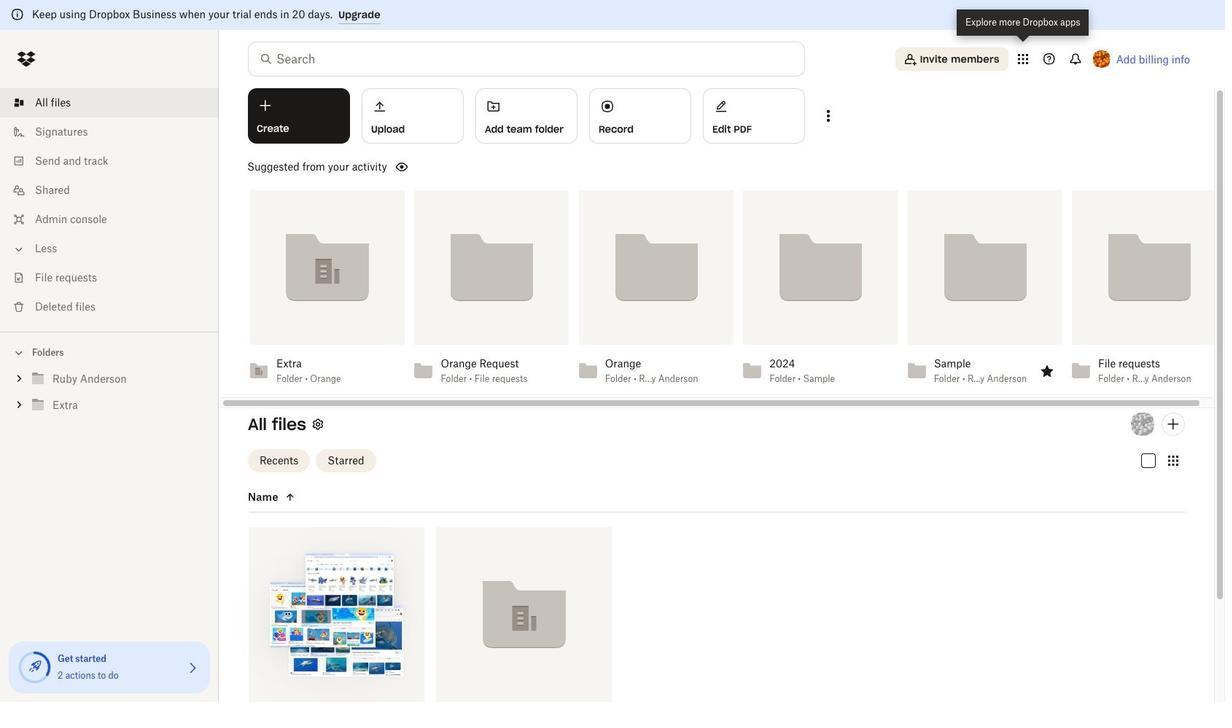 Task type: describe. For each thing, give the bounding box(es) containing it.
team shared folder, extra row
[[436, 527, 612, 703]]

account menu image
[[1093, 50, 1111, 68]]

team member folder, ruby anderson row
[[249, 527, 425, 703]]

less image
[[12, 242, 26, 257]]

folder settings image
[[309, 416, 327, 433]]



Task type: locate. For each thing, give the bounding box(es) containing it.
alert
[[0, 0, 1226, 30]]

group
[[0, 363, 219, 430]]

list
[[0, 80, 219, 332]]

add team members image
[[1165, 416, 1183, 433]]

Search in folder "Dropbox" text field
[[276, 50, 775, 68]]

list item
[[0, 88, 219, 117]]

dropbox image
[[12, 45, 41, 74]]

ruby anderson image
[[1132, 413, 1155, 436]]



Task type: vqa. For each thing, say whether or not it's contained in the screenshot.
list item
yes



